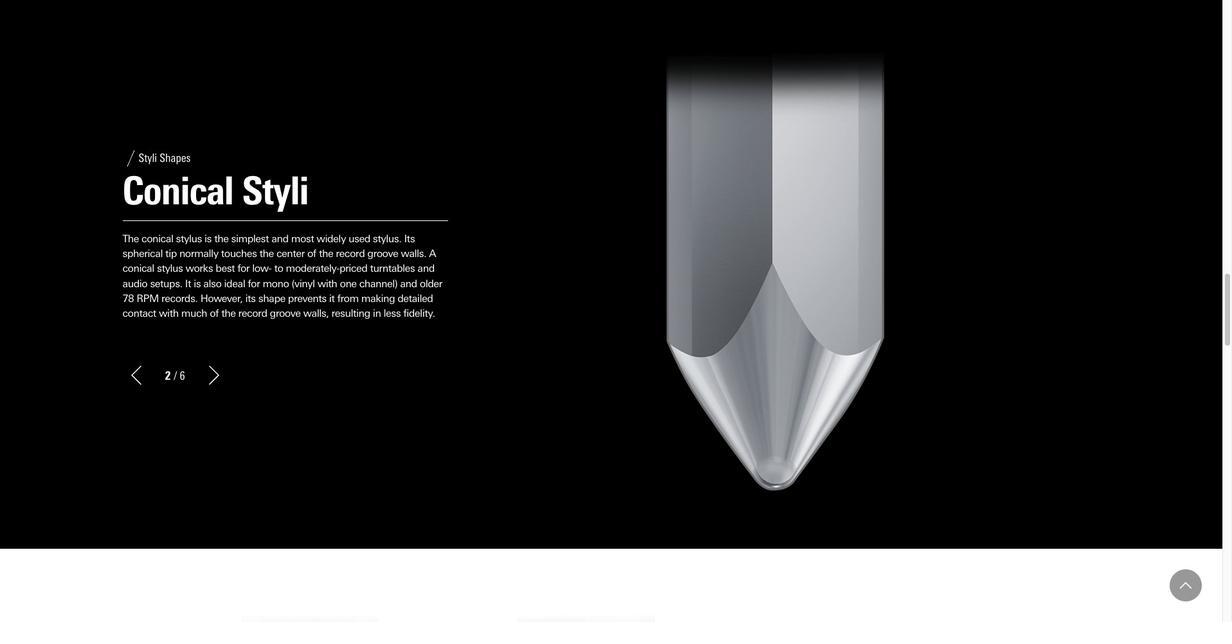 Task type: locate. For each thing, give the bounding box(es) containing it.
78
[[123, 293, 134, 305]]

0 vertical spatial for
[[238, 263, 250, 275]]

styli left shapes
[[139, 151, 157, 165]]

the up 'low-' at the left top
[[260, 248, 274, 260]]

1 horizontal spatial is
[[205, 233, 212, 245]]

its
[[245, 293, 256, 305]]

6
[[180, 369, 185, 384]]

1 vertical spatial conical
[[123, 263, 154, 275]]

and up center
[[272, 233, 289, 245]]

low-
[[252, 263, 272, 275]]

and up older
[[418, 263, 435, 275]]

the down however,
[[221, 308, 236, 320]]

and
[[272, 233, 289, 245], [418, 263, 435, 275], [400, 278, 417, 290]]

0 horizontal spatial with
[[159, 308, 179, 320]]

1 horizontal spatial record
[[336, 248, 365, 260]]

for up its
[[248, 278, 260, 290]]

is up normally
[[205, 233, 212, 245]]

with down records.
[[159, 308, 179, 320]]

mono
[[263, 278, 289, 290]]

groove
[[368, 248, 398, 260], [270, 308, 301, 320]]

1 vertical spatial groove
[[270, 308, 301, 320]]

with up 'it'
[[318, 278, 337, 290]]

previous slide image
[[126, 366, 146, 385]]

stylus up normally
[[176, 233, 202, 245]]

groove down shape
[[270, 308, 301, 320]]

record
[[336, 248, 365, 260], [238, 308, 267, 320]]

0 vertical spatial conical
[[142, 233, 173, 245]]

for
[[238, 263, 250, 275], [248, 278, 260, 290]]

and up detailed
[[400, 278, 417, 290]]

resulting
[[332, 308, 370, 320]]

1 horizontal spatial groove
[[368, 248, 398, 260]]

best
[[216, 263, 235, 275]]

the up touches
[[214, 233, 229, 245]]

priced
[[340, 263, 367, 275]]

the
[[123, 233, 139, 245]]

of
[[307, 248, 316, 260], [210, 308, 219, 320]]

of up moderately-
[[307, 248, 316, 260]]

conical
[[142, 233, 173, 245], [123, 263, 154, 275]]

0 vertical spatial styli
[[139, 151, 157, 165]]

1 vertical spatial styli
[[242, 168, 309, 214]]

0 vertical spatial groove
[[368, 248, 398, 260]]

normally
[[179, 248, 218, 260]]

stylus
[[176, 233, 202, 245], [157, 263, 183, 275]]

it
[[185, 278, 191, 290]]

groove down stylus.
[[368, 248, 398, 260]]

conical up audio
[[123, 263, 154, 275]]

is
[[205, 233, 212, 245], [194, 278, 201, 290]]

setups.
[[150, 278, 183, 290]]

contact
[[123, 308, 156, 320]]

record up "priced"
[[336, 248, 365, 260]]

one
[[340, 278, 357, 290]]

1 vertical spatial of
[[210, 308, 219, 320]]

the
[[214, 233, 229, 245], [260, 248, 274, 260], [319, 248, 333, 260], [221, 308, 236, 320]]

1 vertical spatial for
[[248, 278, 260, 290]]

0 vertical spatial with
[[318, 278, 337, 290]]

with
[[318, 278, 337, 290], [159, 308, 179, 320]]

simplest
[[231, 233, 269, 245]]

conical up the tip
[[142, 233, 173, 245]]

next slide image
[[204, 366, 224, 385]]

from
[[337, 293, 359, 305]]

1 vertical spatial and
[[418, 263, 435, 275]]

widely
[[317, 233, 346, 245]]

0 horizontal spatial of
[[210, 308, 219, 320]]

most
[[291, 233, 314, 245]]

of down however,
[[210, 308, 219, 320]]

channel)
[[359, 278, 398, 290]]

0 horizontal spatial is
[[194, 278, 201, 290]]

styli up simplest
[[242, 168, 309, 214]]

used
[[349, 233, 370, 245]]

0 horizontal spatial and
[[272, 233, 289, 245]]

1 vertical spatial is
[[194, 278, 201, 290]]

stylus down the tip
[[157, 263, 183, 275]]

styli
[[139, 151, 157, 165], [242, 168, 309, 214]]

works
[[186, 263, 213, 275]]

1 horizontal spatial and
[[400, 278, 417, 290]]

0 horizontal spatial groove
[[270, 308, 301, 320]]

prevents
[[288, 293, 327, 305]]

for down touches
[[238, 263, 250, 275]]

styli shapes
[[139, 151, 191, 165]]

is right the it on the left top
[[194, 278, 201, 290]]

1 vertical spatial record
[[238, 308, 267, 320]]

1 horizontal spatial with
[[318, 278, 337, 290]]

0 vertical spatial of
[[307, 248, 316, 260]]

record down its
[[238, 308, 267, 320]]

rpm
[[137, 293, 159, 305]]

1 vertical spatial with
[[159, 308, 179, 320]]

tip
[[165, 248, 177, 260]]



Task type: vqa. For each thing, say whether or not it's contained in the screenshot.
the 'less'
yes



Task type: describe. For each thing, give the bounding box(es) containing it.
2 vertical spatial and
[[400, 278, 417, 290]]

1 vertical spatial stylus
[[157, 263, 183, 275]]

however,
[[200, 293, 243, 305]]

2
[[165, 369, 171, 384]]

shape
[[258, 293, 285, 305]]

0 horizontal spatial styli
[[139, 151, 157, 165]]

walls,
[[303, 308, 329, 320]]

older
[[420, 278, 443, 290]]

0 vertical spatial and
[[272, 233, 289, 245]]

its
[[404, 233, 415, 245]]

a
[[429, 248, 436, 260]]

arrow up image
[[1180, 580, 1192, 592]]

2 horizontal spatial and
[[418, 263, 435, 275]]

audio
[[123, 278, 147, 290]]

much
[[181, 308, 207, 320]]

moderately-
[[286, 263, 340, 275]]

fidelity.
[[404, 308, 435, 320]]

records.
[[161, 293, 198, 305]]

in
[[373, 308, 381, 320]]

conical
[[123, 168, 233, 214]]

also
[[203, 278, 222, 290]]

2 / 6
[[165, 369, 185, 384]]

1 horizontal spatial of
[[307, 248, 316, 260]]

ideal
[[224, 278, 245, 290]]

turntables
[[370, 263, 415, 275]]

0 vertical spatial record
[[336, 248, 365, 260]]

less
[[384, 308, 401, 320]]

/
[[174, 369, 177, 384]]

the conical stylus is the simplest and most widely used stylus. its spherical tip normally touches the center of the record groove walls. a conical stylus works best for low- to moderately-priced turntables and audio setups. it is also ideal for mono (vinyl with one channel) and older 78 rpm records. however, its shape prevents it from making detailed contact with much of the record groove walls, resulting in less fidelity.
[[123, 233, 443, 320]]

(vinyl
[[292, 278, 315, 290]]

stylus.
[[373, 233, 402, 245]]

shapes
[[160, 151, 191, 165]]

0 horizontal spatial record
[[238, 308, 267, 320]]

center
[[277, 248, 305, 260]]

it
[[329, 293, 335, 305]]

to
[[274, 263, 283, 275]]

conical styli
[[123, 168, 309, 214]]

making
[[361, 293, 395, 305]]

walls.
[[401, 248, 427, 260]]

the down widely
[[319, 248, 333, 260]]

1 horizontal spatial styli
[[242, 168, 309, 214]]

0 vertical spatial stylus
[[176, 233, 202, 245]]

spherical
[[123, 248, 163, 260]]

detailed
[[398, 293, 433, 305]]

touches
[[221, 248, 257, 260]]

0 vertical spatial is
[[205, 233, 212, 245]]



